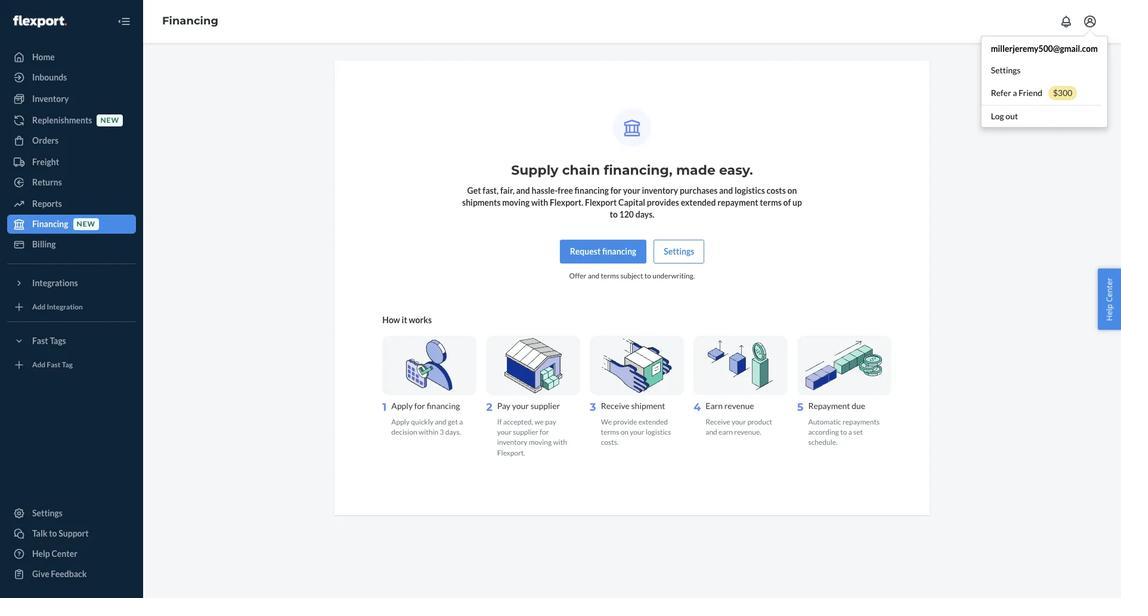 Task type: vqa. For each thing, say whether or not it's contained in the screenshot.
Origin at the left of the page
no



Task type: locate. For each thing, give the bounding box(es) containing it.
1 apply from the top
[[392, 401, 413, 411]]

your up 'revenue.'
[[732, 418, 746, 427]]

0 horizontal spatial for
[[415, 401, 425, 411]]

0 horizontal spatial 3
[[440, 428, 444, 437]]

1 horizontal spatial settings
[[664, 246, 695, 257]]

1 vertical spatial add
[[32, 361, 45, 370]]

according
[[809, 428, 839, 437]]

1 vertical spatial logistics
[[646, 428, 671, 437]]

1 vertical spatial moving
[[529, 438, 552, 447]]

1 vertical spatial 3
[[440, 428, 444, 437]]

with down 'pay'
[[553, 438, 567, 447]]

accepted,
[[503, 418, 533, 427]]

flexport. down 'free' on the top
[[550, 197, 584, 208]]

extended down the 'shipment'
[[639, 418, 668, 427]]

settings up underwriting.
[[664, 246, 695, 257]]

2 add from the top
[[32, 361, 45, 370]]

due
[[852, 401, 866, 411]]

moving down we
[[529, 438, 552, 447]]

0 vertical spatial help
[[1105, 304, 1115, 321]]

2 vertical spatial financing
[[427, 401, 460, 411]]

with inside if accepted, we pay your supplier for inventory moving with flexport.
[[553, 438, 567, 447]]

new down reports link
[[77, 220, 96, 229]]

financing up get
[[427, 401, 460, 411]]

a right get
[[459, 418, 463, 427]]

0 vertical spatial moving
[[503, 197, 530, 208]]

receive for receive your product and earn revenue.
[[706, 418, 731, 427]]

0 vertical spatial flexport.
[[550, 197, 584, 208]]

we provide extended terms on your logistics costs.
[[601, 418, 671, 447]]

apply
[[392, 401, 413, 411], [392, 418, 410, 427]]

refer a friend
[[991, 88, 1043, 98]]

terms up costs.
[[601, 428, 619, 437]]

1 vertical spatial days.
[[445, 428, 461, 437]]

0 horizontal spatial financing
[[32, 219, 68, 229]]

1 vertical spatial for
[[415, 401, 425, 411]]

fast
[[32, 336, 48, 346], [47, 361, 61, 370]]

0 horizontal spatial on
[[621, 428, 629, 437]]

receive inside receive your product and earn revenue.
[[706, 418, 731, 427]]

1 horizontal spatial help center
[[1105, 278, 1115, 321]]

integrations
[[32, 278, 78, 288]]

add left integration
[[32, 303, 45, 312]]

2 horizontal spatial a
[[1013, 88, 1018, 98]]

moving inside get fast, fair, and hassle-free financing for your inventory purchases and logistics costs on shipments moving with flexport. flexport capital provides extended repayment terms of up to 120 days.
[[503, 197, 530, 208]]

with
[[532, 197, 548, 208], [553, 438, 567, 447]]

1 horizontal spatial flexport.
[[550, 197, 584, 208]]

a left set
[[849, 428, 852, 437]]

2
[[486, 401, 493, 414]]

2 vertical spatial a
[[849, 428, 852, 437]]

product
[[748, 418, 773, 427]]

2 apply from the top
[[392, 418, 410, 427]]

days.
[[636, 209, 655, 220], [445, 428, 461, 437]]

1 horizontal spatial financing
[[162, 14, 218, 28]]

and inside receive your product and earn revenue.
[[706, 428, 718, 437]]

0 horizontal spatial a
[[459, 418, 463, 427]]

repayments
[[843, 418, 880, 427]]

days. down capital
[[636, 209, 655, 220]]

logistics up repayment
[[735, 186, 765, 196]]

made
[[677, 162, 716, 178]]

close navigation image
[[117, 14, 131, 29]]

2 horizontal spatial settings
[[991, 65, 1021, 75]]

receive your product and earn revenue.
[[706, 418, 773, 437]]

flexport logo image
[[13, 15, 67, 27]]

0 vertical spatial settings link
[[982, 60, 1108, 81]]

0 vertical spatial logistics
[[735, 186, 765, 196]]

revenue
[[725, 401, 755, 411]]

it
[[402, 315, 407, 325]]

2 vertical spatial for
[[540, 428, 549, 437]]

3
[[590, 401, 596, 414], [440, 428, 444, 437]]

logistics
[[735, 186, 765, 196], [646, 428, 671, 437]]

terms down costs
[[760, 197, 782, 208]]

your inside we provide extended terms on your logistics costs.
[[630, 428, 645, 437]]

and left earn
[[706, 428, 718, 437]]

moving down fair,
[[503, 197, 530, 208]]

new
[[100, 116, 119, 125], [77, 220, 96, 229]]

days. inside get fast, fair, and hassle-free financing for your inventory purchases and logistics costs on shipments moving with flexport. flexport capital provides extended repayment terms of up to 120 days.
[[636, 209, 655, 220]]

logistics inside get fast, fair, and hassle-free financing for your inventory purchases and logistics costs on shipments moving with flexport. flexport capital provides extended repayment terms of up to 120 days.
[[735, 186, 765, 196]]

1 vertical spatial a
[[459, 418, 463, 427]]

settings
[[991, 65, 1021, 75], [664, 246, 695, 257], [32, 508, 63, 518]]

0 vertical spatial settings
[[991, 65, 1021, 75]]

1 vertical spatial help center
[[32, 549, 78, 559]]

3 left receive shipment
[[590, 401, 596, 414]]

terms inside get fast, fair, and hassle-free financing for your inventory purchases and logistics costs on shipments moving with flexport. flexport capital provides extended repayment terms of up to 120 days.
[[760, 197, 782, 208]]

1 horizontal spatial new
[[100, 116, 119, 125]]

receive up earn
[[706, 418, 731, 427]]

0 vertical spatial extended
[[681, 197, 716, 208]]

for down we
[[540, 428, 549, 437]]

supplier down accepted,
[[513, 428, 539, 437]]

2 horizontal spatial for
[[611, 186, 622, 196]]

to
[[610, 209, 618, 220], [645, 271, 651, 280], [841, 428, 847, 437], [49, 529, 57, 539]]

settings link
[[982, 60, 1108, 81], [7, 504, 136, 523]]

1 horizontal spatial settings link
[[982, 60, 1108, 81]]

0 horizontal spatial logistics
[[646, 428, 671, 437]]

subject
[[621, 271, 643, 280]]

financing up the flexport
[[575, 186, 609, 196]]

give feedback
[[32, 569, 87, 579]]

0 horizontal spatial receive
[[601, 401, 630, 411]]

capital
[[619, 197, 646, 208]]

financing up subject
[[603, 246, 637, 257]]

0 horizontal spatial extended
[[639, 418, 668, 427]]

1 vertical spatial financing
[[603, 246, 637, 257]]

0 horizontal spatial with
[[532, 197, 548, 208]]

days. inside apply quickly and get a decision within 3 days.
[[445, 428, 461, 437]]

to right talk in the left of the page
[[49, 529, 57, 539]]

receive for receive shipment
[[601, 401, 630, 411]]

0 horizontal spatial inventory
[[497, 438, 528, 447]]

apply for apply quickly and get a decision within 3 days.
[[392, 418, 410, 427]]

0 horizontal spatial settings
[[32, 508, 63, 518]]

0 horizontal spatial settings link
[[7, 504, 136, 523]]

your down the if
[[497, 428, 512, 437]]

settings up talk in the left of the page
[[32, 508, 63, 518]]

for up the flexport
[[611, 186, 622, 196]]

automatic repayments according to a set schedule.
[[809, 418, 880, 447]]

help center
[[1105, 278, 1115, 321], [32, 549, 78, 559]]

0 vertical spatial apply
[[392, 401, 413, 411]]

a
[[1013, 88, 1018, 98], [459, 418, 463, 427], [849, 428, 852, 437]]

1 horizontal spatial center
[[1105, 278, 1115, 302]]

orders link
[[7, 131, 136, 150]]

1 vertical spatial financing
[[32, 219, 68, 229]]

0 vertical spatial days.
[[636, 209, 655, 220]]

moving
[[503, 197, 530, 208], [529, 438, 552, 447]]

1 vertical spatial supplier
[[513, 428, 539, 437]]

to left set
[[841, 428, 847, 437]]

1
[[383, 401, 387, 414]]

inventory
[[642, 186, 679, 196], [497, 438, 528, 447]]

add down the fast tags
[[32, 361, 45, 370]]

new up orders link
[[100, 116, 119, 125]]

to inside "automatic repayments according to a set schedule."
[[841, 428, 847, 437]]

0 vertical spatial financing
[[162, 14, 218, 28]]

$300
[[1054, 88, 1073, 98]]

your up accepted,
[[512, 401, 529, 411]]

0 vertical spatial financing
[[575, 186, 609, 196]]

0 vertical spatial a
[[1013, 88, 1018, 98]]

apply inside apply quickly and get a decision within 3 days.
[[392, 418, 410, 427]]

apply right 1
[[392, 401, 413, 411]]

settings button
[[654, 240, 705, 264]]

how
[[383, 315, 400, 325]]

millerjeremy500@gmail.com
[[991, 44, 1098, 54]]

for up quickly
[[415, 401, 425, 411]]

1 horizontal spatial on
[[788, 186, 797, 196]]

3 right within
[[440, 428, 444, 437]]

0 vertical spatial terms
[[760, 197, 782, 208]]

a right refer
[[1013, 88, 1018, 98]]

financing
[[162, 14, 218, 28], [32, 219, 68, 229]]

0 horizontal spatial flexport.
[[497, 448, 525, 457]]

receive shipment
[[601, 401, 666, 411]]

logistics inside we provide extended terms on your logistics costs.
[[646, 428, 671, 437]]

and inside apply quickly and get a decision within 3 days.
[[435, 418, 447, 427]]

0 vertical spatial new
[[100, 116, 119, 125]]

fast,
[[483, 186, 499, 196]]

1 horizontal spatial logistics
[[735, 186, 765, 196]]

1 horizontal spatial inventory
[[642, 186, 679, 196]]

apply for financing
[[392, 401, 460, 411]]

1 vertical spatial inventory
[[497, 438, 528, 447]]

we
[[535, 418, 544, 427]]

0 horizontal spatial help
[[32, 549, 50, 559]]

0 horizontal spatial days.
[[445, 428, 461, 437]]

millerjeremy500@gmail.com link
[[982, 38, 1108, 60]]

fast left tag
[[47, 361, 61, 370]]

apply up decision
[[392, 418, 410, 427]]

we
[[601, 418, 612, 427]]

receive
[[601, 401, 630, 411], [706, 418, 731, 427]]

schedule.
[[809, 438, 838, 447]]

your up capital
[[623, 186, 641, 196]]

shipment
[[632, 401, 666, 411]]

1 vertical spatial new
[[77, 220, 96, 229]]

give
[[32, 569, 49, 579]]

flexport. down accepted,
[[497, 448, 525, 457]]

a inside "automatic repayments according to a set schedule."
[[849, 428, 852, 437]]

a inside apply quickly and get a decision within 3 days.
[[459, 418, 463, 427]]

logistics down the 'shipment'
[[646, 428, 671, 437]]

1 vertical spatial apply
[[392, 418, 410, 427]]

on inside get fast, fair, and hassle-free financing for your inventory purchases and logistics costs on shipments moving with flexport. flexport capital provides extended repayment terms of up to 120 days.
[[788, 186, 797, 196]]

1 vertical spatial settings link
[[7, 504, 136, 523]]

pay
[[545, 418, 557, 427]]

settings link down millerjeremy500@gmail.com
[[982, 60, 1108, 81]]

and right fair,
[[516, 186, 530, 196]]

offer and terms subject to underwriting.
[[570, 271, 695, 280]]

0 vertical spatial receive
[[601, 401, 630, 411]]

0 vertical spatial with
[[532, 197, 548, 208]]

orders
[[32, 135, 59, 146]]

support
[[59, 529, 89, 539]]

1 horizontal spatial days.
[[636, 209, 655, 220]]

purchases
[[680, 186, 718, 196]]

help inside help center link
[[32, 549, 50, 559]]

for inside get fast, fair, and hassle-free financing for your inventory purchases and logistics costs on shipments moving with flexport. flexport capital provides extended repayment terms of up to 120 days.
[[611, 186, 622, 196]]

settings link up support
[[7, 504, 136, 523]]

inventory up the 'provides' at right top
[[642, 186, 679, 196]]

billing link
[[7, 235, 136, 254]]

1 vertical spatial on
[[621, 428, 629, 437]]

earn
[[719, 428, 733, 437]]

to left 120
[[610, 209, 618, 220]]

returns
[[32, 177, 62, 187]]

0 vertical spatial add
[[32, 303, 45, 312]]

extended inside get fast, fair, and hassle-free financing for your inventory purchases and logistics costs on shipments moving with flexport. flexport capital provides extended repayment terms of up to 120 days.
[[681, 197, 716, 208]]

help inside help center 'button'
[[1105, 304, 1115, 321]]

1 horizontal spatial receive
[[706, 418, 731, 427]]

settings up refer
[[991, 65, 1021, 75]]

1 vertical spatial help
[[32, 549, 50, 559]]

1 horizontal spatial extended
[[681, 197, 716, 208]]

add inside add integration link
[[32, 303, 45, 312]]

1 horizontal spatial for
[[540, 428, 549, 437]]

1 vertical spatial with
[[553, 438, 567, 447]]

a for 5
[[849, 428, 852, 437]]

costs.
[[601, 438, 619, 447]]

1 vertical spatial settings
[[664, 246, 695, 257]]

0 horizontal spatial center
[[52, 549, 78, 559]]

if
[[497, 418, 502, 427]]

0 vertical spatial inventory
[[642, 186, 679, 196]]

0 vertical spatial fast
[[32, 336, 48, 346]]

1 vertical spatial extended
[[639, 418, 668, 427]]

1 horizontal spatial a
[[849, 428, 852, 437]]

2 vertical spatial terms
[[601, 428, 619, 437]]

supplier up 'pay'
[[531, 401, 560, 411]]

2 vertical spatial settings
[[32, 508, 63, 518]]

center
[[1105, 278, 1115, 302], [52, 549, 78, 559]]

0 horizontal spatial new
[[77, 220, 96, 229]]

add inside add fast tag link
[[32, 361, 45, 370]]

4
[[694, 401, 701, 414]]

on up up
[[788, 186, 797, 196]]

1 add from the top
[[32, 303, 45, 312]]

financing inside get fast, fair, and hassle-free financing for your inventory purchases and logistics costs on shipments moving with flexport. flexport capital provides extended repayment terms of up to 120 days.
[[575, 186, 609, 196]]

repayment due
[[809, 401, 866, 411]]

0 vertical spatial help center
[[1105, 278, 1115, 321]]

120
[[620, 209, 634, 220]]

repayment
[[809, 401, 850, 411]]

and
[[516, 186, 530, 196], [719, 186, 733, 196], [588, 271, 600, 280], [435, 418, 447, 427], [706, 428, 718, 437]]

1 vertical spatial flexport.
[[497, 448, 525, 457]]

0 vertical spatial for
[[611, 186, 622, 196]]

days. down get
[[445, 428, 461, 437]]

0 horizontal spatial help center
[[32, 549, 78, 559]]

and left get
[[435, 418, 447, 427]]

offer
[[570, 271, 587, 280]]

repayment
[[718, 197, 759, 208]]

log
[[991, 111, 1004, 121]]

set
[[854, 428, 863, 437]]

extended down purchases at the right of page
[[681, 197, 716, 208]]

1 vertical spatial receive
[[706, 418, 731, 427]]

inventory down accepted,
[[497, 438, 528, 447]]

0 vertical spatial 3
[[590, 401, 596, 414]]

help center link
[[7, 545, 136, 564]]

for inside if accepted, we pay your supplier for inventory moving with flexport.
[[540, 428, 549, 437]]

1 horizontal spatial with
[[553, 438, 567, 447]]

with down hassle-
[[532, 197, 548, 208]]

0 vertical spatial center
[[1105, 278, 1115, 302]]

1 horizontal spatial help
[[1105, 304, 1115, 321]]

terms left subject
[[601, 271, 619, 280]]

on down provide
[[621, 428, 629, 437]]

receive up the we
[[601, 401, 630, 411]]

your down provide
[[630, 428, 645, 437]]

0 vertical spatial on
[[788, 186, 797, 196]]

fast left tags on the left
[[32, 336, 48, 346]]



Task type: describe. For each thing, give the bounding box(es) containing it.
with inside get fast, fair, and hassle-free financing for your inventory purchases and logistics costs on shipments moving with flexport. flexport capital provides extended repayment terms of up to 120 days.
[[532, 197, 548, 208]]

financing,
[[604, 162, 673, 178]]

log out button
[[982, 105, 1101, 127]]

get
[[467, 186, 481, 196]]

free
[[558, 186, 573, 196]]

freight
[[32, 157, 59, 167]]

integration
[[47, 303, 83, 312]]

settings inside settings button
[[664, 246, 695, 257]]

flexport
[[585, 197, 617, 208]]

get
[[448, 418, 458, 427]]

revenue.
[[735, 428, 762, 437]]

request financing button
[[560, 240, 647, 264]]

give feedback button
[[7, 565, 136, 584]]

to right subject
[[645, 271, 651, 280]]

freight link
[[7, 153, 136, 172]]

your inside get fast, fair, and hassle-free financing for your inventory purchases and logistics costs on shipments moving with flexport. flexport capital provides extended repayment terms of up to 120 days.
[[623, 186, 641, 196]]

easy.
[[720, 162, 753, 178]]

your inside receive your product and earn revenue.
[[732, 418, 746, 427]]

fast tags
[[32, 336, 66, 346]]

talk to support button
[[7, 524, 136, 544]]

help center inside 'button'
[[1105, 278, 1115, 321]]

out
[[1006, 111, 1018, 121]]

and up repayment
[[719, 186, 733, 196]]

works
[[409, 315, 432, 325]]

inventory inside if accepted, we pay your supplier for inventory moving with flexport.
[[497, 438, 528, 447]]

earn revenue
[[706, 401, 755, 411]]

inbounds
[[32, 72, 67, 82]]

to inside button
[[49, 529, 57, 539]]

add for add integration
[[32, 303, 45, 312]]

moving inside if accepted, we pay your supplier for inventory moving with flexport.
[[529, 438, 552, 447]]

tags
[[50, 336, 66, 346]]

supplier inside if accepted, we pay your supplier for inventory moving with flexport.
[[513, 428, 539, 437]]

chain
[[562, 162, 600, 178]]

add integration link
[[7, 298, 136, 317]]

and right offer
[[588, 271, 600, 280]]

if accepted, we pay your supplier for inventory moving with flexport.
[[497, 418, 567, 457]]

3 inside apply quickly and get a decision within 3 days.
[[440, 428, 444, 437]]

0 vertical spatial supplier
[[531, 401, 560, 411]]

terms inside we provide extended terms on your logistics costs.
[[601, 428, 619, 437]]

1 vertical spatial center
[[52, 549, 78, 559]]

fast inside "dropdown button"
[[32, 336, 48, 346]]

log out
[[991, 111, 1018, 121]]

extended inside we provide extended terms on your logistics costs.
[[639, 418, 668, 427]]

hassle-
[[532, 186, 558, 196]]

how it works
[[383, 315, 432, 325]]

home link
[[7, 48, 136, 67]]

flexport. inside get fast, fair, and hassle-free financing for your inventory purchases and logistics costs on shipments moving with flexport. flexport capital provides extended repayment terms of up to 120 days.
[[550, 197, 584, 208]]

apply quickly and get a decision within 3 days.
[[392, 418, 463, 437]]

1 vertical spatial terms
[[601, 271, 619, 280]]

add fast tag
[[32, 361, 73, 370]]

costs
[[767, 186, 786, 196]]

your inside if accepted, we pay your supplier for inventory moving with flexport.
[[497, 428, 512, 437]]

request
[[570, 246, 601, 257]]

add integration
[[32, 303, 83, 312]]

on inside we provide extended terms on your logistics costs.
[[621, 428, 629, 437]]

1 vertical spatial fast
[[47, 361, 61, 370]]

shipments
[[462, 197, 501, 208]]

home
[[32, 52, 55, 62]]

talk
[[32, 529, 47, 539]]

refer
[[991, 88, 1012, 98]]

inventory inside get fast, fair, and hassle-free financing for your inventory purchases and logistics costs on shipments moving with flexport. flexport capital provides extended repayment terms of up to 120 days.
[[642, 186, 679, 196]]

new for replenishments
[[100, 116, 119, 125]]

earn
[[706, 401, 723, 411]]

flexport. inside if accepted, we pay your supplier for inventory moving with flexport.
[[497, 448, 525, 457]]

inbounds link
[[7, 68, 136, 87]]

tag
[[62, 361, 73, 370]]

reports
[[32, 199, 62, 209]]

talk to support
[[32, 529, 89, 539]]

up
[[793, 197, 802, 208]]

of
[[784, 197, 791, 208]]

automatic
[[809, 418, 842, 427]]

supply
[[511, 162, 559, 178]]

billing
[[32, 239, 56, 249]]

returns link
[[7, 173, 136, 192]]

help center button
[[1099, 269, 1122, 330]]

get fast, fair, and hassle-free financing for your inventory purchases and logistics costs on shipments moving with flexport. flexport capital provides extended repayment terms of up to 120 days.
[[462, 186, 802, 220]]

open notifications image
[[1060, 14, 1074, 29]]

1 horizontal spatial 3
[[590, 401, 596, 414]]

inventory
[[32, 94, 69, 104]]

fast tags button
[[7, 332, 136, 351]]

apply for apply for financing
[[392, 401, 413, 411]]

open account menu image
[[1083, 14, 1098, 29]]

replenishments
[[32, 115, 92, 125]]

feedback
[[51, 569, 87, 579]]

fair,
[[500, 186, 515, 196]]

decision
[[392, 428, 417, 437]]

reports link
[[7, 194, 136, 214]]

inventory link
[[7, 89, 136, 109]]

financing inside button
[[603, 246, 637, 257]]

add for add fast tag
[[32, 361, 45, 370]]

friend
[[1019, 88, 1043, 98]]

new for financing
[[77, 220, 96, 229]]

a for 1
[[459, 418, 463, 427]]

center inside 'button'
[[1105, 278, 1115, 302]]

provides
[[647, 197, 679, 208]]

request financing
[[570, 246, 637, 257]]

within
[[419, 428, 439, 437]]

pay
[[497, 401, 511, 411]]

5
[[798, 401, 804, 414]]

pay your supplier
[[497, 401, 560, 411]]

to inside get fast, fair, and hassle-free financing for your inventory purchases and logistics costs on shipments moving with flexport. flexport capital provides extended repayment terms of up to 120 days.
[[610, 209, 618, 220]]

quickly
[[411, 418, 434, 427]]

integrations button
[[7, 274, 136, 293]]



